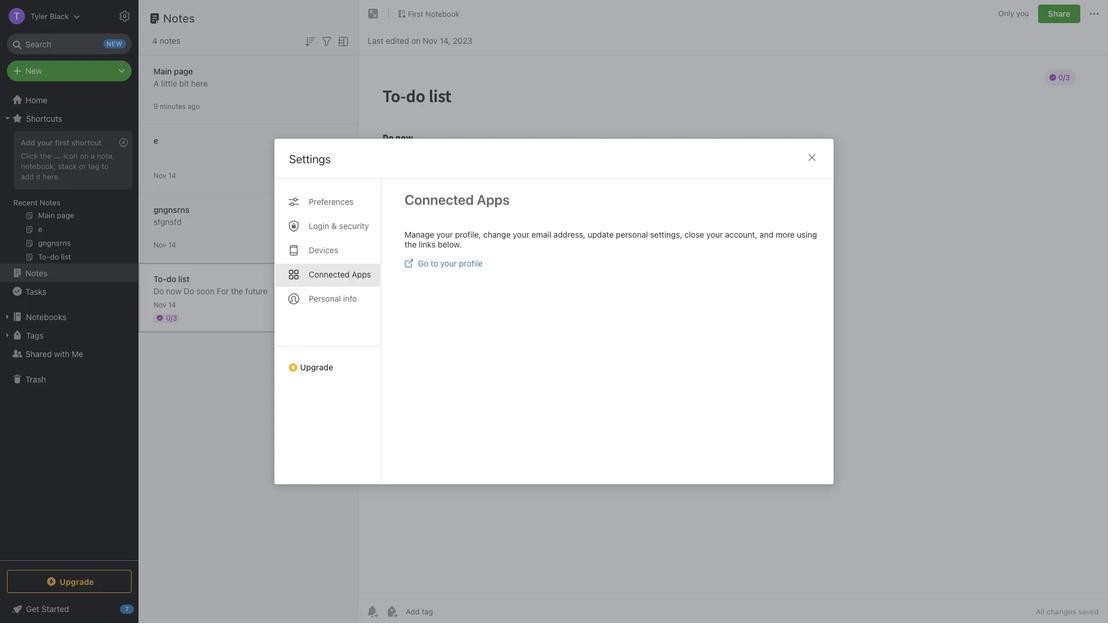 Task type: vqa. For each thing, say whether or not it's contained in the screenshot.
Share button
yes



Task type: locate. For each thing, give the bounding box(es) containing it.
1 horizontal spatial upgrade
[[300, 362, 333, 372]]

the right for
[[231, 286, 243, 296]]

tab list containing preferences
[[275, 179, 381, 484]]

0 horizontal spatial the
[[40, 151, 51, 160]]

nov 14 up "0/3"
[[154, 300, 176, 309]]

your up "click the ..." at the left of page
[[37, 138, 53, 147]]

group
[[0, 128, 138, 268]]

connected up manage
[[405, 192, 474, 208]]

apps
[[477, 192, 510, 208], [352, 270, 371, 279]]

notes up tasks
[[25, 268, 47, 278]]

settings image
[[118, 9, 132, 23]]

tag
[[88, 162, 99, 171]]

notebook,
[[21, 162, 56, 171]]

last
[[368, 35, 383, 45]]

0 vertical spatial connected apps
[[405, 192, 510, 208]]

more
[[776, 230, 795, 239]]

upgrade button inside tab list
[[275, 346, 381, 377]]

tab list
[[275, 179, 381, 484]]

a
[[154, 78, 159, 88]]

first notebook
[[408, 9, 460, 18]]

it
[[36, 172, 41, 181]]

0 vertical spatial notes
[[163, 12, 195, 25]]

1 vertical spatial apps
[[352, 270, 371, 279]]

on left a
[[80, 151, 89, 160]]

do
[[154, 286, 164, 296], [184, 286, 194, 296]]

1 vertical spatial 14
[[168, 240, 176, 249]]

2 vertical spatial the
[[231, 286, 243, 296]]

1 vertical spatial on
[[80, 151, 89, 160]]

connected apps inside tab list
[[309, 270, 371, 279]]

change
[[483, 230, 511, 239]]

Search text field
[[15, 33, 124, 54]]

14,
[[440, 35, 451, 45]]

here
[[191, 78, 208, 88]]

nov 14 up gngnsrns
[[154, 171, 176, 180]]

apps inside tab list
[[352, 270, 371, 279]]

0 horizontal spatial apps
[[352, 270, 371, 279]]

your inside group
[[37, 138, 53, 147]]

0 horizontal spatial connected
[[309, 270, 350, 279]]

notes up notes
[[163, 12, 195, 25]]

1 horizontal spatial apps
[[477, 192, 510, 208]]

notes right recent
[[40, 198, 60, 207]]

first
[[55, 138, 69, 147]]

14
[[168, 171, 176, 180], [168, 240, 176, 249], [168, 300, 176, 309]]

first
[[408, 9, 423, 18]]

to down note,
[[101, 162, 109, 171]]

do down to-
[[154, 286, 164, 296]]

soon
[[196, 286, 214, 296]]

you
[[1016, 9, 1029, 18]]

0 horizontal spatial upgrade
[[60, 577, 94, 587]]

0 vertical spatial on
[[411, 35, 421, 45]]

1 vertical spatial nov 14
[[154, 240, 176, 249]]

1 vertical spatial upgrade button
[[7, 570, 132, 593]]

14 up "0/3"
[[168, 300, 176, 309]]

notebook
[[425, 9, 460, 18]]

1 nov 14 from the top
[[154, 171, 176, 180]]

a
[[91, 151, 95, 160]]

the left ...
[[40, 151, 51, 160]]

only you
[[998, 9, 1029, 18]]

shared
[[25, 349, 52, 359]]

main
[[154, 66, 172, 76]]

upgrade button
[[275, 346, 381, 377], [7, 570, 132, 593]]

on right edited
[[411, 35, 421, 45]]

9
[[154, 102, 158, 111]]

using
[[797, 230, 817, 239]]

do
[[166, 274, 176, 284]]

share
[[1048, 9, 1071, 18]]

1 horizontal spatial the
[[231, 286, 243, 296]]

or
[[79, 162, 86, 171]]

nov
[[423, 35, 438, 45], [154, 171, 166, 180], [154, 240, 166, 249], [154, 300, 166, 309]]

the inside note list element
[[231, 286, 243, 296]]

first notebook button
[[394, 6, 464, 22]]

1 horizontal spatial do
[[184, 286, 194, 296]]

your down the below. at the left of page
[[440, 259, 457, 268]]

recent
[[13, 198, 38, 207]]

0 horizontal spatial to
[[101, 162, 109, 171]]

tree
[[0, 91, 139, 560]]

share button
[[1038, 5, 1080, 23]]

connected up personal info
[[309, 270, 350, 279]]

your left email
[[513, 230, 529, 239]]

below.
[[438, 239, 462, 249]]

note,
[[97, 151, 115, 160]]

expand notebooks image
[[3, 312, 12, 321]]

1 horizontal spatial to
[[431, 259, 438, 268]]

links
[[419, 239, 436, 249]]

apps up change
[[477, 192, 510, 208]]

do down list
[[184, 286, 194, 296]]

on inside note window element
[[411, 35, 421, 45]]

14 down sfgnsfd
[[168, 240, 176, 249]]

1 horizontal spatial on
[[411, 35, 421, 45]]

connected apps up profile,
[[405, 192, 510, 208]]

notes inside "link"
[[25, 268, 47, 278]]

to
[[101, 162, 109, 171], [431, 259, 438, 268]]

2 vertical spatial nov 14
[[154, 300, 176, 309]]

manage your profile, change your email address, update personal settings, close your account, and more using the links below.
[[405, 230, 817, 249]]

all changes saved
[[1036, 607, 1099, 616]]

2 horizontal spatial the
[[405, 239, 417, 249]]

with
[[54, 349, 70, 359]]

9 minutes ago
[[154, 102, 200, 111]]

a little bit here
[[154, 78, 208, 88]]

0 vertical spatial upgrade button
[[275, 346, 381, 377]]

home link
[[0, 91, 139, 109]]

0 vertical spatial the
[[40, 151, 51, 160]]

2 vertical spatial 14
[[168, 300, 176, 309]]

future
[[245, 286, 268, 296]]

add
[[21, 172, 34, 181]]

1 horizontal spatial connected
[[405, 192, 474, 208]]

minutes
[[160, 102, 186, 111]]

1 vertical spatial connected apps
[[309, 270, 371, 279]]

go to your profile
[[418, 259, 483, 268]]

icon on a note, notebook, stack or tag to add it here.
[[21, 151, 115, 181]]

apps up info
[[352, 270, 371, 279]]

note window element
[[358, 0, 1108, 623]]

1 vertical spatial to
[[431, 259, 438, 268]]

do now do soon for the future
[[154, 286, 268, 296]]

2 do from the left
[[184, 286, 194, 296]]

14 up gngnsrns
[[168, 171, 176, 180]]

Note Editor text field
[[358, 55, 1108, 600]]

me
[[72, 349, 83, 359]]

0 vertical spatial 14
[[168, 171, 176, 180]]

settings
[[289, 152, 331, 166]]

nov up "0/3"
[[154, 300, 166, 309]]

the left links at the left top of page
[[405, 239, 417, 249]]

1 vertical spatial connected
[[309, 270, 350, 279]]

1 vertical spatial the
[[405, 239, 417, 249]]

group containing add your first shortcut
[[0, 128, 138, 268]]

shortcuts button
[[0, 109, 138, 128]]

gngnsrns
[[154, 205, 189, 214]]

0 vertical spatial to
[[101, 162, 109, 171]]

nov inside note window element
[[423, 35, 438, 45]]

0 horizontal spatial connected apps
[[309, 270, 371, 279]]

0 horizontal spatial do
[[154, 286, 164, 296]]

stack
[[58, 162, 77, 171]]

2 vertical spatial notes
[[25, 268, 47, 278]]

your right close
[[706, 230, 723, 239]]

account,
[[725, 230, 757, 239]]

nov left the 14,
[[423, 35, 438, 45]]

connected apps
[[405, 192, 510, 208], [309, 270, 371, 279]]

0 vertical spatial nov 14
[[154, 171, 176, 180]]

personal info
[[309, 294, 357, 304]]

0 vertical spatial upgrade
[[300, 362, 333, 372]]

connected apps up personal info
[[309, 270, 371, 279]]

nov 14 down sfgnsfd
[[154, 240, 176, 249]]

connected
[[405, 192, 474, 208], [309, 270, 350, 279]]

on
[[411, 35, 421, 45], [80, 151, 89, 160]]

add tag image
[[385, 605, 399, 619]]

now
[[166, 286, 181, 296]]

4
[[152, 36, 157, 46]]

login
[[309, 221, 329, 231]]

expand tags image
[[3, 331, 12, 340]]

nov down sfgnsfd
[[154, 240, 166, 249]]

1 horizontal spatial upgrade button
[[275, 346, 381, 377]]

None search field
[[15, 33, 124, 54]]

login & security
[[309, 221, 369, 231]]

to right the go
[[431, 259, 438, 268]]

0 horizontal spatial on
[[80, 151, 89, 160]]

your
[[37, 138, 53, 147], [436, 230, 453, 239], [513, 230, 529, 239], [706, 230, 723, 239], [440, 259, 457, 268]]

the
[[40, 151, 51, 160], [405, 239, 417, 249], [231, 286, 243, 296]]



Task type: describe. For each thing, give the bounding box(es) containing it.
tasks
[[25, 287, 46, 296]]

last edited on nov 14, 2023
[[368, 35, 472, 45]]

trash link
[[0, 370, 138, 388]]

changes
[[1047, 607, 1076, 616]]

update
[[588, 230, 614, 239]]

shortcut
[[71, 138, 102, 147]]

to-
[[154, 274, 166, 284]]

&
[[331, 221, 337, 231]]

notes
[[160, 36, 180, 46]]

3 nov 14 from the top
[[154, 300, 176, 309]]

recent notes
[[13, 198, 60, 207]]

0 vertical spatial connected
[[405, 192, 474, 208]]

close
[[684, 230, 704, 239]]

info
[[343, 294, 357, 304]]

icon
[[63, 151, 78, 160]]

expand note image
[[366, 7, 380, 21]]

add a reminder image
[[365, 605, 379, 619]]

tags
[[26, 330, 44, 340]]

tree containing home
[[0, 91, 139, 560]]

0 vertical spatial apps
[[477, 192, 510, 208]]

close image
[[805, 151, 819, 164]]

1 vertical spatial upgrade
[[60, 577, 94, 587]]

address,
[[553, 230, 585, 239]]

only
[[998, 9, 1014, 18]]

tags button
[[0, 326, 138, 345]]

1 do from the left
[[154, 286, 164, 296]]

saved
[[1078, 607, 1099, 616]]

manage
[[405, 230, 434, 239]]

new button
[[7, 61, 132, 81]]

2 nov 14 from the top
[[154, 240, 176, 249]]

click
[[21, 151, 38, 160]]

upgrade inside tab list
[[300, 362, 333, 372]]

go
[[418, 259, 428, 268]]

settings,
[[650, 230, 682, 239]]

sfgnsfd
[[154, 217, 181, 227]]

here.
[[43, 172, 60, 181]]

shortcuts
[[26, 113, 62, 123]]

main page
[[154, 66, 193, 76]]

0 horizontal spatial upgrade button
[[7, 570, 132, 593]]

devices
[[309, 245, 338, 255]]

add
[[21, 138, 35, 147]]

edited
[[386, 35, 409, 45]]

profile,
[[455, 230, 481, 239]]

ago
[[188, 102, 200, 111]]

preferences
[[309, 197, 354, 207]]

1 14 from the top
[[168, 171, 176, 180]]

to inside icon on a note, notebook, stack or tag to add it here.
[[101, 162, 109, 171]]

little
[[161, 78, 177, 88]]

0/3
[[166, 314, 177, 322]]

go to your profile button
[[405, 259, 483, 268]]

on inside icon on a note, notebook, stack or tag to add it here.
[[80, 151, 89, 160]]

shared with me
[[25, 349, 83, 359]]

add your first shortcut
[[21, 138, 102, 147]]

bit
[[179, 78, 189, 88]]

personal
[[616, 230, 648, 239]]

home
[[25, 95, 47, 105]]

note list element
[[139, 0, 358, 623]]

click the ...
[[21, 151, 61, 160]]

notes link
[[0, 264, 138, 282]]

for
[[217, 286, 229, 296]]

1 horizontal spatial connected apps
[[405, 192, 510, 208]]

3 14 from the top
[[168, 300, 176, 309]]

all
[[1036, 607, 1045, 616]]

2023
[[453, 35, 472, 45]]

1 vertical spatial notes
[[40, 198, 60, 207]]

page
[[174, 66, 193, 76]]

and
[[760, 230, 773, 239]]

2 14 from the top
[[168, 240, 176, 249]]

shared with me link
[[0, 345, 138, 363]]

the inside group
[[40, 151, 51, 160]]

e
[[154, 135, 158, 145]]

to-do list
[[154, 274, 190, 284]]

nov down e
[[154, 171, 166, 180]]

profile
[[459, 259, 483, 268]]

your right links at the left top of page
[[436, 230, 453, 239]]

the inside manage your profile, change your email address, update personal settings, close your account, and more using the links below.
[[405, 239, 417, 249]]

new
[[25, 66, 42, 76]]

security
[[339, 221, 369, 231]]

email
[[531, 230, 551, 239]]

notebooks link
[[0, 308, 138, 326]]

trash
[[25, 374, 46, 384]]

notes inside note list element
[[163, 12, 195, 25]]

notebooks
[[26, 312, 66, 322]]

4 notes
[[152, 36, 180, 46]]



